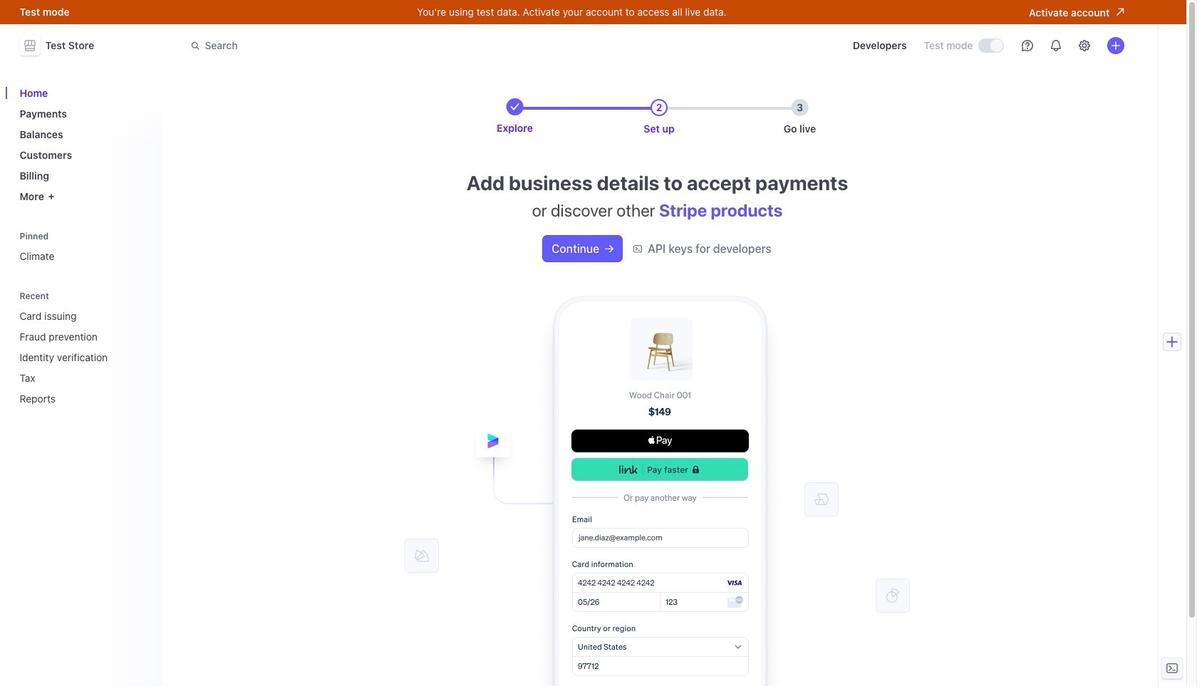 Task type: describe. For each thing, give the bounding box(es) containing it.
Search text field
[[182, 32, 584, 59]]

edit pins image
[[139, 232, 148, 241]]

core navigation links element
[[14, 81, 154, 208]]

notifications image
[[1050, 40, 1062, 51]]

Test mode checkbox
[[979, 39, 1003, 52]]

clear history image
[[139, 292, 148, 300]]

help image
[[1022, 40, 1033, 51]]

settings image
[[1079, 40, 1090, 51]]



Task type: vqa. For each thing, say whether or not it's contained in the screenshot.
"Click"
no



Task type: locate. For each thing, give the bounding box(es) containing it.
None search field
[[182, 32, 584, 59]]

pinned element
[[14, 226, 154, 268]]

2 recent element from the top
[[14, 304, 154, 411]]

svg image
[[605, 245, 614, 253]]

recent element
[[14, 286, 154, 411], [14, 304, 154, 411]]

1 recent element from the top
[[14, 286, 154, 411]]



